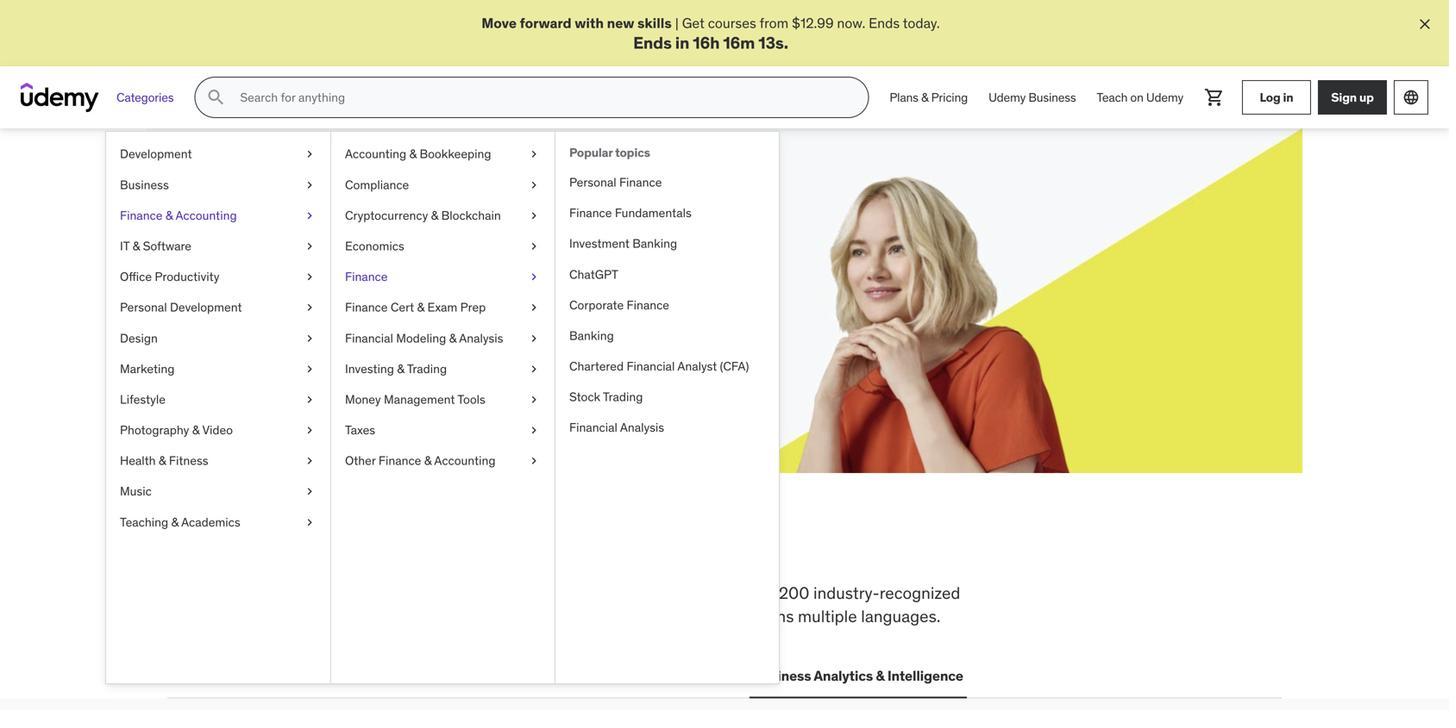 Task type: locate. For each thing, give the bounding box(es) containing it.
xsmall image inside "health & fitness" link
[[303, 453, 317, 470]]

for for workplace
[[720, 583, 740, 604]]

1 horizontal spatial analysis
[[620, 420, 664, 436]]

for inside covering critical workplace skills to technical topics, including prep content for over 200 industry-recognized certifications, our catalog supports well-rounded professional development and spans multiple languages.
[[720, 583, 740, 604]]

1 vertical spatial development
[[170, 300, 242, 316]]

music link
[[106, 477, 330, 508]]

banking up chartered
[[569, 328, 614, 344]]

in down the | on the top left
[[675, 32, 690, 53]]

2 vertical spatial accounting
[[434, 454, 496, 469]]

xsmall image
[[303, 146, 317, 163], [303, 177, 317, 194], [303, 207, 317, 224], [303, 269, 317, 286], [527, 269, 541, 286], [303, 361, 317, 378], [527, 422, 541, 439], [303, 453, 317, 470], [303, 515, 317, 531]]

banking link
[[556, 321, 779, 352]]

1 vertical spatial analysis
[[620, 420, 664, 436]]

personal down popular at top
[[569, 175, 617, 190]]

skills up the supports
[[369, 583, 406, 604]]

& right cert
[[417, 300, 425, 316]]

1 vertical spatial skills
[[286, 527, 379, 571]]

personal for personal development
[[120, 300, 167, 316]]

xsmall image inside finance & accounting link
[[303, 207, 317, 224]]

xsmall image for taxes
[[527, 422, 541, 439]]

development down office productivity link
[[170, 300, 242, 316]]

accounting down the business 'link'
[[176, 208, 237, 223]]

your up sale at left top
[[279, 247, 306, 264]]

1 horizontal spatial business
[[753, 668, 811, 685]]

for right course
[[452, 247, 469, 264]]

it & software link
[[106, 231, 330, 262]]

with inside 'skills for your future expand your potential with a course for as little as $12.99. sale ends today.'
[[367, 247, 393, 264]]

0 horizontal spatial today.
[[341, 266, 378, 284]]

2 vertical spatial skills
[[369, 583, 406, 604]]

ends down new
[[633, 32, 672, 53]]

0 vertical spatial business
[[1029, 90, 1076, 105]]

0 vertical spatial trading
[[407, 361, 447, 377]]

business inside 'link'
[[120, 177, 169, 193]]

covering
[[167, 583, 233, 604]]

& for trading
[[397, 361, 405, 377]]

& right plans
[[922, 90, 929, 105]]

stock trading
[[569, 390, 643, 405]]

0 horizontal spatial udemy
[[989, 90, 1026, 105]]

critical
[[237, 583, 286, 604]]

0 horizontal spatial trading
[[407, 361, 447, 377]]

xsmall image for accounting & bookkeeping
[[527, 146, 541, 163]]

choose a language image
[[1403, 89, 1420, 106]]

0 vertical spatial development
[[120, 146, 192, 162]]

0 vertical spatial for
[[312, 204, 352, 240]]

.
[[784, 32, 789, 53]]

2 vertical spatial development
[[203, 668, 289, 685]]

it left certifications at the left of page
[[310, 668, 321, 685]]

0 horizontal spatial business
[[120, 177, 169, 193]]

sign up
[[1332, 90, 1374, 105]]

trading up financial analysis
[[603, 390, 643, 405]]

it up the office
[[120, 239, 130, 254]]

over
[[744, 583, 775, 604]]

teaching & academics
[[120, 515, 240, 531]]

1 horizontal spatial with
[[575, 14, 604, 32]]

sign
[[1332, 90, 1357, 105]]

financial
[[345, 331, 393, 346], [627, 359, 675, 375], [569, 420, 618, 436]]

xsmall image inside office productivity link
[[303, 269, 317, 286]]

1 horizontal spatial today.
[[903, 14, 940, 32]]

xsmall image for finance & accounting
[[303, 207, 317, 224]]

technical
[[428, 583, 495, 604]]

marketing link
[[106, 354, 330, 385]]

xsmall image inside music link
[[303, 484, 317, 501]]

2 vertical spatial financial
[[569, 420, 618, 436]]

1 vertical spatial today.
[[341, 266, 378, 284]]

2 horizontal spatial business
[[1029, 90, 1076, 105]]

spans
[[751, 606, 794, 627]]

& right analytics
[[876, 668, 885, 685]]

0 horizontal spatial as
[[472, 247, 486, 264]]

1 vertical spatial in
[[1283, 90, 1294, 105]]

& left video
[[192, 423, 200, 438]]

1 horizontal spatial udemy
[[1147, 90, 1184, 105]]

xsmall image inside it & software link
[[303, 238, 317, 255]]

with left a
[[367, 247, 393, 264]]

xsmall image inside photography & video link
[[303, 422, 317, 439]]

1 horizontal spatial personal
[[569, 175, 617, 190]]

skills for your future expand your potential with a course for as little as $12.99. sale ends today.
[[230, 204, 534, 284]]

analysis down prep
[[459, 331, 503, 346]]

xsmall image inside personal development link
[[303, 300, 317, 316]]

2 vertical spatial in
[[543, 527, 577, 571]]

& up the office
[[133, 239, 140, 254]]

finance up it & software
[[120, 208, 163, 223]]

money
[[345, 392, 381, 408]]

video
[[202, 423, 233, 438]]

0 horizontal spatial accounting
[[176, 208, 237, 223]]

0 horizontal spatial banking
[[569, 328, 614, 344]]

business down spans
[[753, 668, 811, 685]]

finance
[[620, 175, 662, 190], [569, 205, 612, 221], [120, 208, 163, 223], [345, 269, 388, 285], [627, 298, 670, 313], [345, 300, 388, 316], [379, 454, 421, 469]]

udemy right pricing
[[989, 90, 1026, 105]]

personal up design
[[120, 300, 167, 316]]

0 horizontal spatial it
[[120, 239, 130, 254]]

xsmall image inside money management tools link
[[527, 392, 541, 409]]

development down the categories dropdown button
[[120, 146, 192, 162]]

xsmall image inside accounting & bookkeeping link
[[527, 146, 541, 163]]

xsmall image inside finance cert & exam prep link
[[527, 300, 541, 316]]

xsmall image for design
[[303, 330, 317, 347]]

xsmall image for compliance
[[527, 177, 541, 194]]

xsmall image for finance
[[527, 269, 541, 286]]

in
[[675, 32, 690, 53], [1283, 90, 1294, 105], [543, 527, 577, 571]]

0 vertical spatial financial
[[345, 331, 393, 346]]

2 horizontal spatial financial
[[627, 359, 675, 375]]

1 horizontal spatial accounting
[[345, 146, 406, 162]]

health & fitness link
[[106, 446, 330, 477]]

finance cert & exam prep
[[345, 300, 486, 316]]

&
[[922, 90, 929, 105], [409, 146, 417, 162], [166, 208, 173, 223], [431, 208, 439, 223], [133, 239, 140, 254], [417, 300, 425, 316], [449, 331, 457, 346], [397, 361, 405, 377], [192, 423, 200, 438], [159, 454, 166, 469], [424, 454, 432, 469], [171, 515, 179, 531], [876, 668, 885, 685]]

1 horizontal spatial for
[[452, 247, 469, 264]]

0 horizontal spatial personal
[[120, 300, 167, 316]]

ends
[[308, 266, 338, 284]]

one
[[583, 527, 645, 571]]

xsmall image inside the design link
[[303, 330, 317, 347]]

xsmall image for lifestyle
[[303, 392, 317, 409]]

1 horizontal spatial your
[[357, 204, 420, 240]]

it inside button
[[310, 668, 321, 685]]

finance link
[[331, 262, 555, 293]]

xsmall image inside cryptocurrency & blockchain link
[[527, 207, 541, 224]]

accounting & bookkeeping
[[345, 146, 491, 162]]

finance fundamentals
[[569, 205, 692, 221]]

0 horizontal spatial analysis
[[459, 331, 503, 346]]

1 vertical spatial business
[[120, 177, 169, 193]]

xsmall image for other finance & accounting
[[527, 453, 541, 470]]

including
[[551, 583, 618, 604]]

new
[[607, 14, 635, 32]]

1 vertical spatial trading
[[603, 390, 643, 405]]

xsmall image inside the business 'link'
[[303, 177, 317, 194]]

skills inside the move forward with new skills | get courses from $12.99 now. ends today. ends in 16h 16m 13s .
[[638, 14, 672, 32]]

skills up workplace
[[286, 527, 379, 571]]

data
[[525, 668, 555, 685]]

for up the and
[[720, 583, 740, 604]]

udemy image
[[21, 83, 99, 112]]

xsmall image inside taxes link
[[527, 422, 541, 439]]

banking
[[633, 236, 677, 252], [569, 328, 614, 344]]

1 udemy from the left
[[989, 90, 1026, 105]]

xsmall image inside lifestyle link
[[303, 392, 317, 409]]

finance fundamentals link
[[556, 198, 779, 229]]

today. down potential
[[341, 266, 378, 284]]

xsmall image inside financial modeling & analysis link
[[527, 330, 541, 347]]

1 horizontal spatial it
[[310, 668, 321, 685]]

& inside button
[[876, 668, 885, 685]]

0 horizontal spatial your
[[279, 247, 306, 264]]

in right log
[[1283, 90, 1294, 105]]

move forward with new skills | get courses from $12.99 now. ends today. ends in 16h 16m 13s .
[[482, 14, 940, 53]]

for up potential
[[312, 204, 352, 240]]

0 vertical spatial personal
[[569, 175, 617, 190]]

1 vertical spatial with
[[367, 247, 393, 264]]

xsmall image inside teaching & academics 'link'
[[303, 515, 317, 531]]

analysis down stock trading link
[[620, 420, 664, 436]]

business inside button
[[753, 668, 811, 685]]

xsmall image for office productivity
[[303, 269, 317, 286]]

xsmall image for teaching & academics
[[303, 515, 317, 531]]

business for business
[[120, 177, 169, 193]]

personal for personal finance
[[569, 175, 617, 190]]

& for accounting
[[166, 208, 173, 223]]

0 vertical spatial it
[[120, 239, 130, 254]]

stock trading link
[[556, 382, 779, 413]]

business inside the udemy business link
[[1029, 90, 1076, 105]]

personal
[[569, 175, 617, 190], [120, 300, 167, 316]]

xsmall image for it & software
[[303, 238, 317, 255]]

2 horizontal spatial accounting
[[434, 454, 496, 469]]

& down taxes link
[[424, 454, 432, 469]]

blockchain
[[441, 208, 501, 223]]

xsmall image for music
[[303, 484, 317, 501]]

personal inside finance element
[[569, 175, 617, 190]]

1 horizontal spatial as
[[520, 247, 534, 264]]

0 horizontal spatial with
[[367, 247, 393, 264]]

1 vertical spatial personal
[[120, 300, 167, 316]]

2 vertical spatial business
[[753, 668, 811, 685]]

your up a
[[357, 204, 420, 240]]

with left new
[[575, 14, 604, 32]]

finance down chatgpt link
[[627, 298, 670, 313]]

xsmall image for photography & video
[[303, 422, 317, 439]]

0 vertical spatial accounting
[[345, 146, 406, 162]]

office productivity link
[[106, 262, 330, 293]]

0 vertical spatial banking
[[633, 236, 677, 252]]

financial down the "stock"
[[569, 420, 618, 436]]

xsmall image for financial modeling & analysis
[[527, 330, 541, 347]]

business up the 'finance & accounting'
[[120, 177, 169, 193]]

accounting down taxes link
[[434, 454, 496, 469]]

0 vertical spatial today.
[[903, 14, 940, 32]]

16h 16m 13s
[[693, 32, 784, 53]]

to
[[410, 583, 425, 604]]

xsmall image for health & fitness
[[303, 453, 317, 470]]

development
[[120, 146, 192, 162], [170, 300, 242, 316], [203, 668, 289, 685]]

photography
[[120, 423, 189, 438]]

accounting inside other finance & accounting link
[[434, 454, 496, 469]]

1 vertical spatial banking
[[569, 328, 614, 344]]

& right modeling
[[449, 331, 457, 346]]

in up the including
[[543, 527, 577, 571]]

taxes link
[[331, 416, 555, 446]]

& right investing
[[397, 361, 405, 377]]

xsmall image inside investing & trading link
[[527, 361, 541, 378]]

and
[[720, 606, 747, 627]]

1 horizontal spatial banking
[[633, 236, 677, 252]]

xsmall image inside marketing link
[[303, 361, 317, 378]]

teaching
[[120, 515, 168, 531]]

it for it certifications
[[310, 668, 321, 685]]

financial down banking link on the top of the page
[[627, 359, 675, 375]]

& right 'health' on the left
[[159, 454, 166, 469]]

xsmall image for marketing
[[303, 361, 317, 378]]

$12.99.
[[230, 266, 274, 284]]

1 horizontal spatial in
[[675, 32, 690, 53]]

personal finance link
[[556, 167, 779, 198]]

banking down fundamentals
[[633, 236, 677, 252]]

business left teach
[[1029, 90, 1076, 105]]

xsmall image inside other finance & accounting link
[[527, 453, 541, 470]]

1 vertical spatial it
[[310, 668, 321, 685]]

xsmall image inside development link
[[303, 146, 317, 163]]

sale
[[278, 266, 305, 284]]

financial analysis
[[569, 420, 664, 436]]

investing
[[345, 361, 394, 377]]

0 vertical spatial with
[[575, 14, 604, 32]]

$12.99
[[792, 14, 834, 32]]

& inside 'link'
[[171, 515, 179, 531]]

fundamentals
[[615, 205, 692, 221]]

& right teaching
[[171, 515, 179, 531]]

development right web
[[203, 668, 289, 685]]

tools
[[458, 392, 486, 408]]

1 vertical spatial for
[[452, 247, 469, 264]]

exam
[[428, 300, 458, 316]]

management
[[384, 392, 455, 408]]

cryptocurrency & blockchain
[[345, 208, 501, 223]]

1 vertical spatial accounting
[[176, 208, 237, 223]]

1 horizontal spatial trading
[[603, 390, 643, 405]]

as
[[472, 247, 486, 264], [520, 247, 534, 264]]

as left little on the top left of the page
[[472, 247, 486, 264]]

xsmall image inside compliance link
[[527, 177, 541, 194]]

software
[[143, 239, 192, 254]]

finance down topics
[[620, 175, 662, 190]]

skills left the | on the top left
[[638, 14, 672, 32]]

xsmall image
[[527, 146, 541, 163], [527, 177, 541, 194], [527, 207, 541, 224], [303, 238, 317, 255], [527, 238, 541, 255], [303, 300, 317, 316], [527, 300, 541, 316], [303, 330, 317, 347], [527, 330, 541, 347], [527, 361, 541, 378], [303, 392, 317, 409], [527, 392, 541, 409], [303, 422, 317, 439], [527, 453, 541, 470], [303, 484, 317, 501]]

web development button
[[167, 656, 293, 698]]

1 horizontal spatial financial
[[569, 420, 618, 436]]

xsmall image for economics
[[527, 238, 541, 255]]

xsmall image inside the economics link
[[527, 238, 541, 255]]

skills
[[230, 204, 307, 240]]

financial modeling & analysis link
[[331, 323, 555, 354]]

& up software
[[166, 208, 173, 223]]

2 as from the left
[[520, 247, 534, 264]]

design link
[[106, 323, 330, 354]]

xsmall image inside finance link
[[527, 269, 541, 286]]

0 horizontal spatial financial
[[345, 331, 393, 346]]

ends right now. in the right top of the page
[[869, 14, 900, 32]]

0 vertical spatial skills
[[638, 14, 672, 32]]

today. right now. in the right top of the page
[[903, 14, 940, 32]]

development link
[[106, 139, 330, 170]]

& for pricing
[[922, 90, 929, 105]]

2 vertical spatial for
[[720, 583, 740, 604]]

business for business analytics & intelligence
[[753, 668, 811, 685]]

for for your
[[452, 247, 469, 264]]

as right little on the top left of the page
[[520, 247, 534, 264]]

0 horizontal spatial in
[[543, 527, 577, 571]]

analysis inside financial modeling & analysis link
[[459, 331, 503, 346]]

trading down the financial modeling & analysis
[[407, 361, 447, 377]]

certifications,
[[167, 606, 267, 627]]

well-
[[426, 606, 461, 627]]

financial up investing
[[345, 331, 393, 346]]

cert
[[391, 300, 414, 316]]

& left bookkeeping
[[409, 146, 417, 162]]

accounting inside accounting & bookkeeping link
[[345, 146, 406, 162]]

0 vertical spatial analysis
[[459, 331, 503, 346]]

& down compliance link
[[431, 208, 439, 223]]

development inside button
[[203, 668, 289, 685]]

shopping cart with 0 items image
[[1205, 87, 1225, 108]]

0 vertical spatial your
[[357, 204, 420, 240]]

marketing
[[120, 361, 175, 377]]

2 horizontal spatial for
[[720, 583, 740, 604]]

office productivity
[[120, 269, 220, 285]]

finance up investment
[[569, 205, 612, 221]]

it & software
[[120, 239, 192, 254]]

udemy right on
[[1147, 90, 1184, 105]]

udemy business link
[[979, 77, 1087, 118]]

0 vertical spatial in
[[675, 32, 690, 53]]

other finance & accounting link
[[331, 446, 555, 477]]

accounting up the compliance
[[345, 146, 406, 162]]

investment banking
[[569, 236, 677, 252]]



Task type: vqa. For each thing, say whether or not it's contained in the screenshot.
makeup
no



Task type: describe. For each thing, give the bounding box(es) containing it.
chartered
[[569, 359, 624, 375]]

all the skills you need in one place
[[167, 527, 742, 571]]

1 horizontal spatial ends
[[869, 14, 900, 32]]

investing & trading
[[345, 361, 447, 377]]

finance & accounting link
[[106, 201, 330, 231]]

it certifications
[[310, 668, 412, 685]]

certifications
[[324, 668, 412, 685]]

development for personal
[[170, 300, 242, 316]]

communication
[[630, 668, 732, 685]]

log in link
[[1243, 80, 1312, 115]]

finance right other
[[379, 454, 421, 469]]

compliance link
[[331, 170, 555, 201]]

analytics
[[814, 668, 873, 685]]

catalog
[[299, 606, 353, 627]]

investment
[[569, 236, 630, 252]]

development
[[620, 606, 716, 627]]

& for blockchain
[[431, 208, 439, 223]]

1 vertical spatial financial
[[627, 359, 675, 375]]

stock
[[569, 390, 601, 405]]

plans
[[890, 90, 919, 105]]

topics
[[615, 145, 650, 161]]

xsmall image for personal development
[[303, 300, 317, 316]]

financial for financial analysis
[[569, 420, 618, 436]]

web
[[171, 668, 200, 685]]

finance cert & exam prep link
[[331, 293, 555, 323]]

finance & accounting
[[120, 208, 237, 223]]

& for software
[[133, 239, 140, 254]]

teach on udemy link
[[1087, 77, 1194, 118]]

academics
[[181, 515, 240, 531]]

it certifications button
[[306, 656, 415, 698]]

teaching & academics link
[[106, 508, 330, 538]]

2 horizontal spatial in
[[1283, 90, 1294, 105]]

data science
[[525, 668, 609, 685]]

chartered financial analyst (cfa)
[[569, 359, 749, 375]]

covering critical workplace skills to technical topics, including prep content for over 200 industry-recognized certifications, our catalog supports well-rounded professional development and spans multiple languages.
[[167, 583, 961, 627]]

lifestyle
[[120, 392, 166, 408]]

udemy business
[[989, 90, 1076, 105]]

a
[[396, 247, 404, 264]]

the
[[224, 527, 279, 571]]

personal development
[[120, 300, 242, 316]]

& for academics
[[171, 515, 179, 531]]

lifestyle link
[[106, 385, 330, 416]]

accounting inside finance & accounting link
[[176, 208, 237, 223]]

0 horizontal spatial for
[[312, 204, 352, 240]]

investment banking link
[[556, 229, 779, 260]]

Search for anything text field
[[237, 83, 848, 112]]

workplace
[[290, 583, 365, 604]]

analyst
[[678, 359, 717, 375]]

popular
[[569, 145, 613, 161]]

accounting & bookkeeping link
[[331, 139, 555, 170]]

prep
[[622, 583, 655, 604]]

content
[[659, 583, 716, 604]]

submit search image
[[206, 87, 226, 108]]

all
[[167, 527, 218, 571]]

communication button
[[627, 656, 736, 698]]

intelligence
[[888, 668, 964, 685]]

expand
[[230, 247, 276, 264]]

& for bookkeeping
[[409, 146, 417, 162]]

financial for financial modeling & analysis
[[345, 331, 393, 346]]

|
[[675, 14, 679, 32]]

it for it & software
[[120, 239, 130, 254]]

other finance & accounting
[[345, 454, 496, 469]]

2 udemy from the left
[[1147, 90, 1184, 105]]

courses
[[708, 14, 757, 32]]

money management tools link
[[331, 385, 555, 416]]

with inside the move forward with new skills | get courses from $12.99 now. ends today. ends in 16h 16m 13s .
[[575, 14, 604, 32]]

place
[[652, 527, 742, 571]]

our
[[271, 606, 295, 627]]

xsmall image for development
[[303, 146, 317, 163]]

finance element
[[555, 132, 779, 684]]

get
[[682, 14, 705, 32]]

& for video
[[192, 423, 200, 438]]

office
[[120, 269, 152, 285]]

teach on udemy
[[1097, 90, 1184, 105]]

chatgpt link
[[556, 260, 779, 290]]

1 vertical spatial your
[[279, 247, 306, 264]]

business link
[[106, 170, 330, 201]]

teach
[[1097, 90, 1128, 105]]

pricing
[[932, 90, 968, 105]]

bookkeeping
[[420, 146, 491, 162]]

analysis inside financial analysis link
[[620, 420, 664, 436]]

0 horizontal spatial ends
[[633, 32, 672, 53]]

categories button
[[106, 77, 184, 118]]

multiple
[[798, 606, 857, 627]]

fitness
[[169, 454, 208, 469]]

plans & pricing link
[[880, 77, 979, 118]]

up
[[1360, 90, 1374, 105]]

finance down economics
[[345, 269, 388, 285]]

xsmall image for money management tools
[[527, 392, 541, 409]]

modeling
[[396, 331, 446, 346]]

trading inside investing & trading link
[[407, 361, 447, 377]]

xsmall image for cryptocurrency & blockchain
[[527, 207, 541, 224]]

photography & video
[[120, 423, 233, 438]]

personal development link
[[106, 293, 330, 323]]

personal finance
[[569, 175, 662, 190]]

& for fitness
[[159, 454, 166, 469]]

plans & pricing
[[890, 90, 968, 105]]

trading inside stock trading link
[[603, 390, 643, 405]]

productivity
[[155, 269, 220, 285]]

xsmall image for investing & trading
[[527, 361, 541, 378]]

development for web
[[203, 668, 289, 685]]

economics link
[[331, 231, 555, 262]]

health & fitness
[[120, 454, 208, 469]]

1 as from the left
[[472, 247, 486, 264]]

today. inside the move forward with new skills | get courses from $12.99 now. ends today. ends in 16h 16m 13s .
[[903, 14, 940, 32]]

corporate finance
[[569, 298, 670, 313]]

forward
[[520, 14, 572, 32]]

finance left cert
[[345, 300, 388, 316]]

close image
[[1417, 16, 1434, 33]]

leadership
[[433, 668, 504, 685]]

in inside the move forward with new skills | get courses from $12.99 now. ends today. ends in 16h 16m 13s .
[[675, 32, 690, 53]]

xsmall image for business
[[303, 177, 317, 194]]

now.
[[837, 14, 866, 32]]

supports
[[357, 606, 422, 627]]

200
[[779, 583, 810, 604]]

science
[[558, 668, 609, 685]]

today. inside 'skills for your future expand your potential with a course for as little as $12.99. sale ends today.'
[[341, 266, 378, 284]]

data science button
[[521, 656, 613, 698]]

xsmall image for finance cert & exam prep
[[527, 300, 541, 316]]

cryptocurrency & blockchain link
[[331, 201, 555, 231]]

corporate finance link
[[556, 290, 779, 321]]

skills inside covering critical workplace skills to technical topics, including prep content for over 200 industry-recognized certifications, our catalog supports well-rounded professional development and spans multiple languages.
[[369, 583, 406, 604]]



